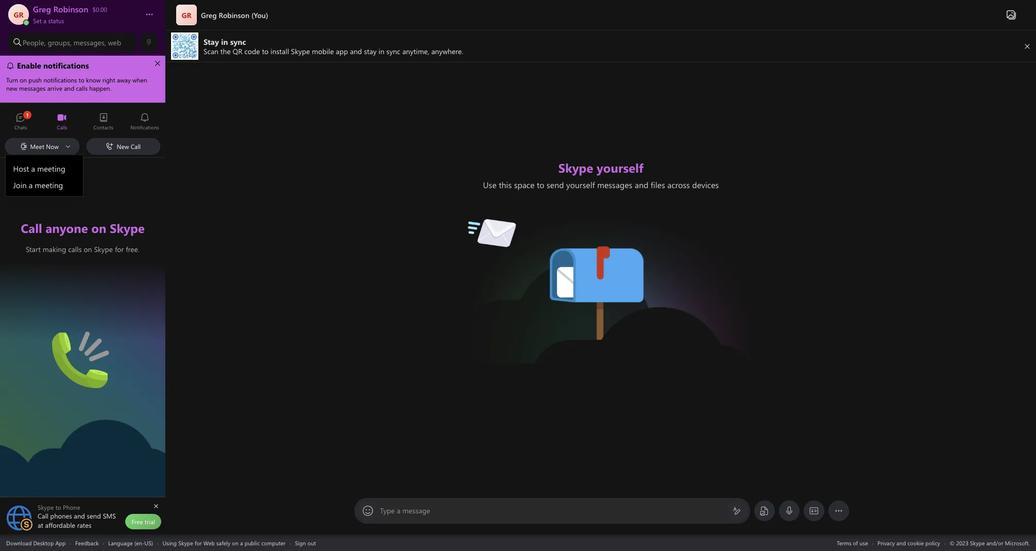 Task type: describe. For each thing, give the bounding box(es) containing it.
set
[[33, 16, 42, 25]]

safely
[[216, 539, 231, 547]]

and
[[897, 539, 907, 547]]

out
[[308, 539, 316, 547]]

skype
[[178, 539, 193, 547]]

app
[[55, 539, 66, 547]]

on
[[232, 539, 239, 547]]

canyoutalk
[[52, 326, 91, 337]]

cookie
[[908, 539, 925, 547]]

people, groups, messages, web button
[[8, 33, 137, 52]]

privacy and cookie policy link
[[878, 539, 941, 547]]

feedback
[[75, 539, 99, 547]]

sign
[[295, 539, 306, 547]]

type
[[380, 506, 395, 516]]

web
[[108, 37, 121, 47]]

us)
[[145, 539, 153, 547]]

terms of use
[[837, 539, 869, 547]]

language (en-us)
[[108, 539, 153, 547]]

sign out link
[[295, 539, 316, 547]]

Type a message text field
[[381, 506, 725, 517]]

language (en-us) link
[[108, 539, 153, 547]]

using
[[163, 539, 177, 547]]

of
[[854, 539, 859, 547]]



Task type: locate. For each thing, give the bounding box(es) containing it.
people,
[[23, 37, 46, 47]]

1 horizontal spatial a
[[240, 539, 243, 547]]

tab list
[[0, 108, 165, 137]]

0 horizontal spatial a
[[43, 16, 46, 25]]

computer
[[262, 539, 286, 547]]

a for status
[[43, 16, 46, 25]]

set a status
[[33, 16, 64, 25]]

groups,
[[48, 37, 72, 47]]

2 vertical spatial a
[[240, 539, 243, 547]]

feedback link
[[75, 539, 99, 547]]

public
[[245, 539, 260, 547]]

people, groups, messages, web
[[23, 37, 121, 47]]

terms of use link
[[837, 539, 869, 547]]

a for message
[[397, 506, 401, 516]]

policy
[[926, 539, 941, 547]]

0 vertical spatial a
[[43, 16, 46, 25]]

terms
[[837, 539, 852, 547]]

desktop
[[33, 539, 54, 547]]

2 horizontal spatial a
[[397, 506, 401, 516]]

language
[[108, 539, 133, 547]]

1 vertical spatial a
[[397, 506, 401, 516]]

messages,
[[74, 37, 106, 47]]

using skype for web safely on a public computer link
[[163, 539, 286, 547]]

status
[[48, 16, 64, 25]]

web
[[203, 539, 215, 547]]

menu
[[6, 158, 83, 196]]

using skype for web safely on a public computer
[[163, 539, 286, 547]]

a right the on
[[240, 539, 243, 547]]

download desktop app
[[6, 539, 66, 547]]

type a message
[[380, 506, 431, 516]]

a
[[43, 16, 46, 25], [397, 506, 401, 516], [240, 539, 243, 547]]

download
[[6, 539, 32, 547]]

download desktop app link
[[6, 539, 66, 547]]

for
[[195, 539, 202, 547]]

set a status button
[[33, 14, 135, 25]]

a right the type
[[397, 506, 401, 516]]

privacy
[[878, 539, 896, 547]]

privacy and cookie policy
[[878, 539, 941, 547]]

a inside button
[[43, 16, 46, 25]]

sign out
[[295, 539, 316, 547]]

(en-
[[134, 539, 145, 547]]

use
[[860, 539, 869, 547]]

a right 'set'
[[43, 16, 46, 25]]

message
[[403, 506, 431, 516]]



Task type: vqa. For each thing, say whether or not it's contained in the screenshot.
the middle a
yes



